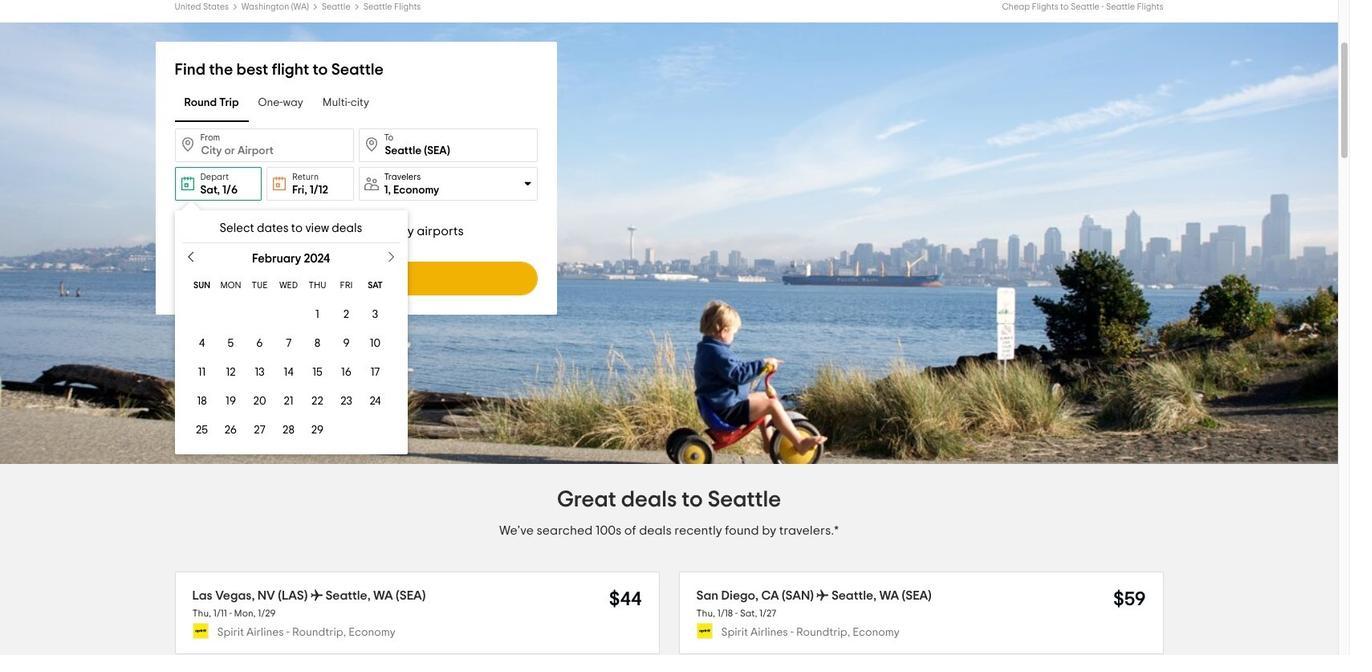 Task type: describe. For each thing, give the bounding box(es) containing it.
City or Airport text field
[[358, 128, 538, 162]]

thu feb 08 2024 cell
[[303, 329, 332, 358]]

4 row from the top
[[187, 358, 390, 387]]

tue feb 20 2024 cell
[[245, 387, 274, 416]]

fri feb 02 2024 cell
[[332, 300, 361, 329]]

thu feb 15 2024 cell
[[303, 358, 332, 387]]

thu feb 01 2024 cell
[[303, 300, 332, 329]]

sun feb 25 2024 cell
[[187, 416, 216, 445]]

sun feb 04 2024 cell
[[187, 329, 216, 358]]

fri feb 09 2024 cell
[[332, 329, 361, 358]]

mon feb 12 2024 cell
[[216, 358, 245, 387]]

sun feb 18 2024 cell
[[187, 387, 216, 416]]

mon feb 19 2024 cell
[[216, 387, 245, 416]]

tue feb 27 2024 cell
[[245, 416, 274, 445]]

sat feb 03 2024 cell
[[361, 300, 390, 329]]

sun feb 11 2024 cell
[[187, 358, 216, 387]]

3 row from the top
[[187, 329, 390, 358]]

wed feb 07 2024 cell
[[274, 329, 303, 358]]

mon feb 05 2024 cell
[[216, 329, 245, 358]]

6 row from the top
[[187, 416, 390, 445]]



Task type: vqa. For each thing, say whether or not it's contained in the screenshot.
the topmost vacation
no



Task type: locate. For each thing, give the bounding box(es) containing it.
wed feb 28 2024 cell
[[274, 416, 303, 445]]

sat feb 17 2024 cell
[[361, 358, 390, 387]]

grid
[[175, 253, 407, 445]]

sat feb 10 2024 cell
[[361, 329, 390, 358]]

5 row from the top
[[187, 387, 390, 416]]

sat feb 24 2024 cell
[[361, 387, 390, 416]]

fri feb 23 2024 cell
[[332, 387, 361, 416]]

thu feb 29 2024 cell
[[303, 416, 332, 445]]

mon feb 26 2024 cell
[[216, 416, 245, 445]]

wed feb 21 2024 cell
[[274, 387, 303, 416]]

1 row from the top
[[187, 271, 390, 300]]

fri feb 16 2024 cell
[[332, 358, 361, 387]]

City or Airport text field
[[175, 128, 354, 162]]

row group
[[187, 300, 395, 445]]

tue feb 06 2024 cell
[[245, 329, 274, 358]]

2 row from the top
[[187, 300, 390, 329]]

row
[[187, 271, 390, 300], [187, 300, 390, 329], [187, 329, 390, 358], [187, 358, 390, 387], [187, 387, 390, 416], [187, 416, 390, 445]]

wed feb 14 2024 cell
[[274, 358, 303, 387]]

tue feb 13 2024 cell
[[245, 358, 274, 387]]

thu feb 22 2024 cell
[[303, 387, 332, 416]]



